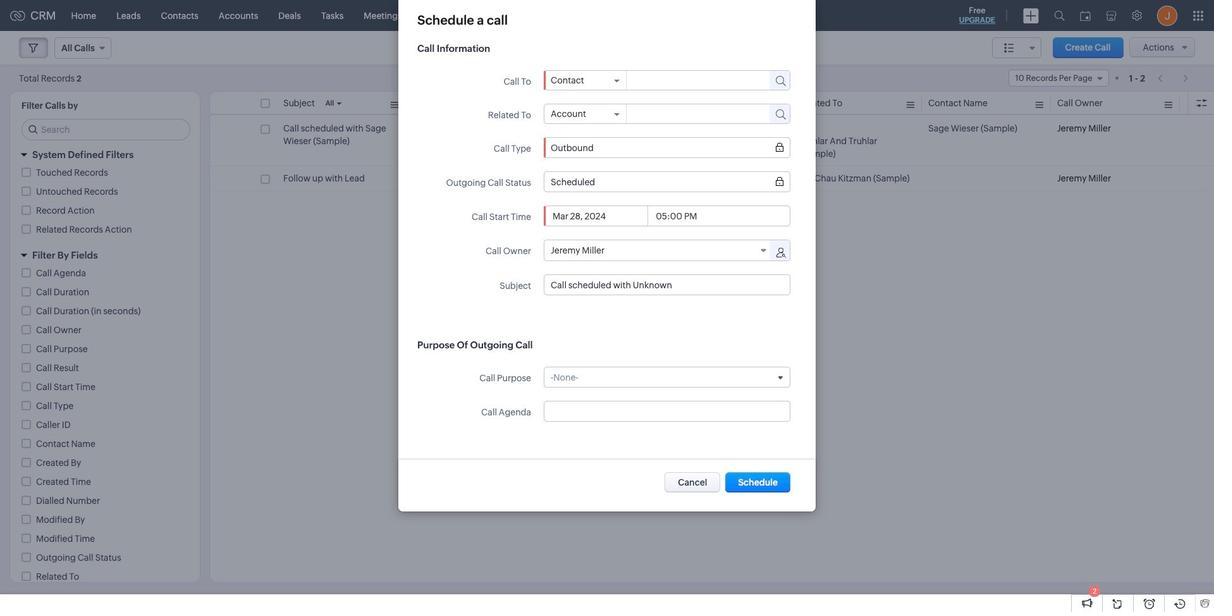 Task type: describe. For each thing, give the bounding box(es) containing it.
profile image
[[1158, 5, 1178, 26]]

hh:mm a text field
[[654, 211, 702, 221]]

create menu image
[[1023, 8, 1039, 23]]

calendar image
[[1080, 10, 1091, 21]]

create menu element
[[1016, 0, 1047, 31]]

search element
[[1047, 0, 1073, 31]]

profile element
[[1150, 0, 1185, 31]]



Task type: vqa. For each thing, say whether or not it's contained in the screenshot.
"Last"
no



Task type: locate. For each thing, give the bounding box(es) containing it.
search image
[[1054, 10, 1065, 21]]

None text field
[[627, 71, 758, 89], [627, 104, 762, 122], [627, 71, 758, 89], [627, 104, 762, 122]]

mmm d, yyyy text field
[[551, 211, 648, 221]]

None button
[[665, 473, 721, 493], [726, 473, 791, 493], [665, 473, 721, 493], [726, 473, 791, 493]]

navigation
[[1152, 69, 1196, 87]]

logo image
[[10, 10, 25, 21]]

Search text field
[[22, 120, 190, 140]]

None field
[[551, 75, 620, 85], [551, 109, 620, 119], [551, 143, 784, 153], [551, 177, 784, 187], [545, 240, 771, 261], [551, 372, 784, 382], [551, 75, 620, 85], [551, 109, 620, 119], [551, 143, 784, 153], [551, 177, 784, 187], [545, 240, 771, 261], [551, 372, 784, 382]]

row group
[[210, 116, 1214, 191]]

None text field
[[551, 280, 784, 290]]



